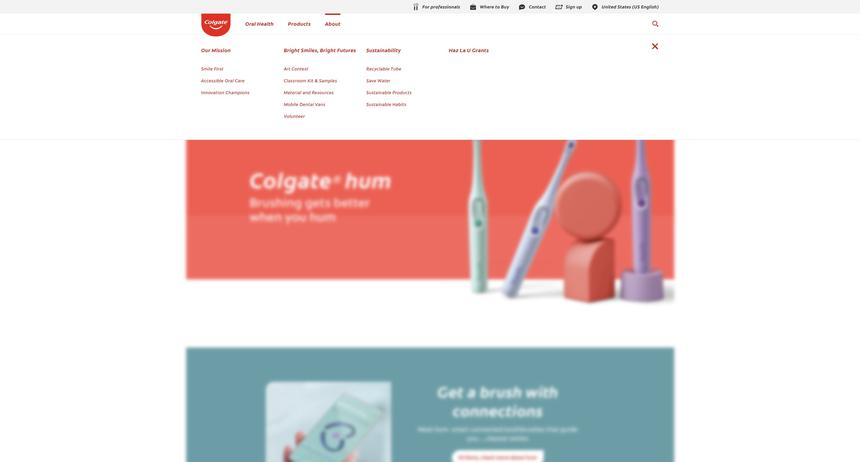 Task type: vqa. For each thing, say whether or not it's contained in the screenshot.
leftmost Gel
no



Task type: describe. For each thing, give the bounding box(es) containing it.
volunteer
[[284, 113, 305, 119]]

save water link
[[367, 77, 391, 84]]

our
[[201, 46, 211, 54]]

colgate® logo image
[[201, 14, 231, 36]]

volunteer link
[[284, 113, 305, 119]]

sustainability link
[[367, 46, 401, 54]]

our mission link
[[201, 46, 231, 54]]

haz la u grants
[[449, 46, 489, 54]]

innovation champions link
[[201, 89, 250, 96]]

smile first
[[201, 65, 224, 72]]

classroom kit & samples
[[284, 77, 337, 84]]

mission
[[212, 46, 231, 54]]

tube
[[391, 65, 402, 72]]

vans
[[315, 101, 326, 108]]

our mission
[[201, 46, 231, 54]]

art contest
[[284, 65, 309, 72]]

mobile dental vans
[[284, 101, 326, 108]]

oral health
[[245, 20, 274, 27]]

about button
[[325, 20, 341, 27]]

material and resources link
[[284, 89, 334, 96]]

habits
[[393, 101, 407, 108]]

classroom
[[284, 77, 307, 84]]

accessible
[[201, 77, 224, 84]]

contest
[[292, 65, 309, 72]]

location icon image
[[591, 3, 599, 11]]

classroom kit & samples link
[[284, 77, 337, 84]]

sign up icon image
[[555, 3, 563, 11]]

haz la u grants link
[[449, 46, 489, 54]]

resources
[[312, 89, 334, 96]]

1 horizontal spatial oral
[[245, 20, 256, 27]]

products button
[[288, 20, 311, 27]]

bright smiles, bright futures link
[[284, 46, 356, 54]]

bright smiles, bright futures
[[284, 46, 356, 54]]

champions
[[226, 89, 250, 96]]

contact icon image
[[518, 3, 527, 11]]

first
[[214, 65, 224, 72]]

material
[[284, 89, 302, 96]]

sustainable habits
[[367, 101, 407, 108]]

care
[[235, 77, 245, 84]]

material and resources
[[284, 89, 334, 96]]

mobile dental vans link
[[284, 101, 326, 108]]

about
[[325, 20, 341, 27]]

kit
[[308, 77, 314, 84]]

innovation champions
[[201, 89, 250, 96]]

haz
[[449, 46, 459, 54]]



Task type: locate. For each thing, give the bounding box(es) containing it.
recyclable
[[367, 65, 390, 72]]

oral left care
[[225, 77, 234, 84]]

0 vertical spatial oral
[[245, 20, 256, 27]]

grants
[[472, 46, 489, 54]]

water
[[378, 77, 391, 84]]

products inside about menu
[[393, 89, 412, 96]]

bright
[[284, 46, 300, 54], [320, 46, 336, 54]]

products up habits
[[393, 89, 412, 96]]

products
[[288, 20, 311, 27], [393, 89, 412, 96]]

1 vertical spatial oral
[[225, 77, 234, 84]]

oral left health
[[245, 20, 256, 27]]

0 vertical spatial sustainable
[[367, 89, 392, 96]]

sustainable habits link
[[367, 101, 407, 108]]

0 vertical spatial products
[[288, 20, 311, 27]]

sustainable products
[[367, 89, 412, 96]]

0 horizontal spatial bright
[[284, 46, 300, 54]]

sustainable for sustainable products
[[367, 89, 392, 96]]

accessible oral care link
[[201, 77, 245, 84]]

products up smiles,
[[288, 20, 311, 27]]

accessible oral care
[[201, 77, 245, 84]]

art
[[284, 65, 291, 72]]

mobile
[[284, 101, 299, 108]]

save
[[367, 77, 377, 84]]

sustainable products link
[[367, 89, 412, 96]]

where to buy icon image
[[469, 3, 477, 11]]

art contest link
[[284, 65, 309, 72]]

about menu
[[199, 34, 662, 133]]

sustainable for sustainable habits
[[367, 101, 392, 108]]

0 horizontal spatial oral
[[225, 77, 234, 84]]

and
[[303, 89, 311, 96]]

futures
[[337, 46, 356, 54]]

innovation
[[201, 89, 225, 96]]

2 bright from the left
[[320, 46, 336, 54]]

sustainable
[[367, 89, 392, 96], [367, 101, 392, 108]]

1 bright from the left
[[284, 46, 300, 54]]

sustainable down the sustainable products on the left
[[367, 101, 392, 108]]

1 vertical spatial products
[[393, 89, 412, 96]]

smile
[[201, 65, 213, 72]]

u
[[467, 46, 471, 54]]

1 vertical spatial sustainable
[[367, 101, 392, 108]]

recyclable tube link
[[367, 65, 402, 72]]

smile first link
[[201, 65, 224, 72]]

2 sustainable from the top
[[367, 101, 392, 108]]

1 horizontal spatial products
[[393, 89, 412, 96]]

health
[[257, 20, 274, 27]]

1 sustainable from the top
[[367, 89, 392, 96]]

sustainable down the save water
[[367, 89, 392, 96]]

bright left smiles,
[[284, 46, 300, 54]]

la
[[460, 46, 466, 54]]

oral
[[245, 20, 256, 27], [225, 77, 234, 84]]

&
[[315, 77, 318, 84]]

sustainability
[[367, 46, 401, 54]]

smiles,
[[301, 46, 319, 54]]

oral inside about menu
[[225, 77, 234, 84]]

samples
[[319, 77, 337, 84]]

save water
[[367, 77, 391, 84]]

oral health button
[[245, 20, 274, 27]]

0 horizontal spatial products
[[288, 20, 311, 27]]

None search field
[[652, 17, 659, 31]]

dental
[[300, 101, 314, 108]]

for professionals icon image
[[412, 3, 420, 11]]

1 horizontal spatial bright
[[320, 46, 336, 54]]

bright right smiles,
[[320, 46, 336, 54]]

recyclable tube
[[367, 65, 402, 72]]



